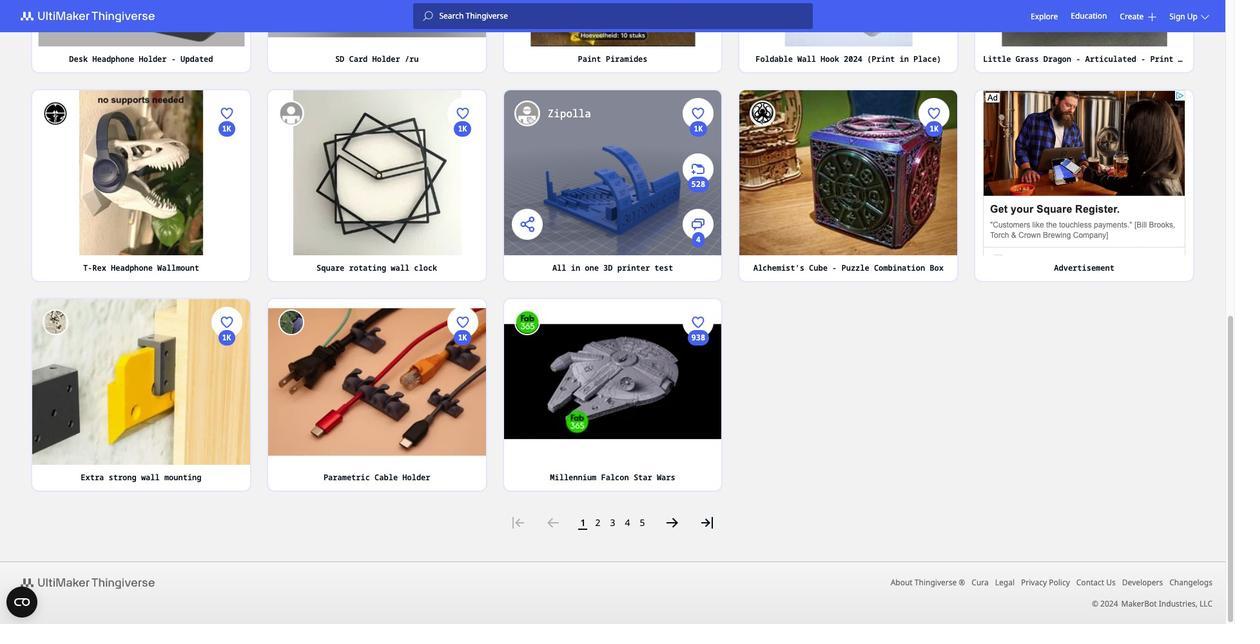 Task type: vqa. For each thing, say whether or not it's contained in the screenshot.
rightmost avatar
no



Task type: describe. For each thing, give the bounding box(es) containing it.
3d
[[604, 262, 613, 273]]

foldable wall hook 2024 (print in place) link
[[740, 46, 958, 72]]

place)
[[914, 53, 942, 64]]

©
[[1092, 598, 1099, 609]]

legal
[[995, 577, 1015, 588]]

zipolla link
[[548, 105, 591, 121]]

privacy policy link
[[1021, 577, 1070, 588]]

combination
[[874, 262, 925, 273]]

holder for /ru
[[372, 53, 400, 64]]

foldable wall hook 2024 (print in place)
[[756, 53, 942, 64]]

0 vertical spatial 4
[[696, 234, 701, 245]]

logo image
[[13, 575, 170, 590]]

desk
[[69, 53, 88, 64]]

0 vertical spatial 2024
[[844, 53, 863, 64]]

t-
[[83, 262, 92, 273]]

thumbnail representing foldable wall hook 2024 (print in place) image
[[740, 0, 958, 46]]

contact us link
[[1077, 577, 1116, 588]]

812
[[927, 178, 941, 189]]

1 button
[[577, 512, 590, 534]]

llc
[[1200, 598, 1213, 609]]

puzzle
[[842, 262, 870, 273]]

1
[[581, 516, 586, 528]]

avatar image for alchemist's cube - puzzle combination box
[[750, 100, 776, 126]]

cube
[[809, 262, 828, 273]]

2 horizontal spatial in
[[1178, 53, 1188, 64]]

changelogs link
[[1170, 577, 1213, 588]]

cura
[[972, 577, 989, 588]]

thumbnail representing parametric cable holder image
[[268, 299, 486, 465]]

clock
[[414, 262, 437, 273]]

hook
[[821, 53, 839, 64]]

desk headphone holder - updated link
[[32, 46, 250, 72]]

all in one 3d printer test
[[552, 262, 673, 273]]

sign
[[1170, 11, 1186, 22]]

one
[[585, 262, 599, 273]]

wall
[[798, 53, 816, 64]]

all in one 3d printer test link
[[504, 255, 722, 281]]

avatar image for parametric cable holder
[[278, 310, 304, 335]]

t-rex headphone wallmount
[[83, 262, 199, 273]]

developers
[[1122, 577, 1163, 588]]

thumbnail representing alchemist's cube - puzzle combination box image
[[740, 90, 958, 255]]

wallmount
[[157, 262, 199, 273]]

1 vertical spatial headphone
[[111, 262, 153, 273]]

avatar image for extra strong wall mounting
[[43, 310, 68, 335]]

extra
[[81, 472, 104, 483]]

education
[[1071, 10, 1107, 21]]

little
[[983, 53, 1011, 64]]

parametric cable holder
[[324, 472, 430, 483]]

4 inside 4 link
[[625, 516, 630, 528]]

wall for rotating
[[391, 262, 409, 273]]

avatar image for square rotating wall clock
[[278, 100, 304, 126]]

1k for clock
[[458, 123, 467, 134]]

extra strong wall mounting
[[81, 472, 201, 483]]

up
[[1188, 11, 1198, 22]]

paint
[[578, 53, 601, 64]]

about thingiverse ® cura legal privacy policy contact us developers changelogs
[[891, 577, 1213, 588]]

plusicon image
[[1148, 13, 1157, 21]]

thumbnail representing desk headphone holder - updated image
[[32, 0, 250, 46]]

create
[[1120, 11, 1144, 22]]

sd card holder /ru link
[[268, 46, 486, 72]]

developers link
[[1122, 577, 1163, 588]]

cable
[[375, 472, 398, 483]]

dragon
[[1044, 53, 1072, 64]]

paint piramides link
[[504, 46, 722, 72]]

thumbnail representing all in one 3d printer test image
[[504, 90, 722, 255]]

1k for wallmount
[[222, 123, 231, 134]]

1k for 3d
[[694, 123, 703, 134]]

Search Thingiverse text field
[[433, 11, 813, 21]]

1k for mounting
[[222, 332, 231, 343]]

desk headphone holder - updated
[[69, 53, 213, 64]]

avatar image for millennium falcon star wars
[[514, 310, 540, 335]]

square rotating wall clock
[[317, 262, 437, 273]]

holder for -
[[139, 53, 167, 64]]

makerbot industries, llc link
[[1122, 598, 1213, 609]]

- right cube
[[832, 262, 837, 273]]

mounting
[[164, 472, 201, 483]]

- left fl
[[1220, 53, 1225, 64]]

t-rex headphone wallmount link
[[32, 255, 250, 281]]

0
[[224, 443, 229, 454]]

sign up button
[[1170, 11, 1213, 22]]

box
[[930, 262, 944, 273]]

changelogs
[[1170, 577, 1213, 588]]



Task type: locate. For each thing, give the bounding box(es) containing it.
parametric
[[324, 472, 370, 483]]

policy
[[1049, 577, 1070, 588]]

6
[[460, 234, 465, 245]]

industries,
[[1159, 598, 1198, 609]]

alchemist's cube - puzzle combination box link
[[740, 255, 958, 281]]

thumbnail representing extra strong wall mounting image
[[32, 299, 250, 465]]

0 vertical spatial wall
[[391, 262, 409, 273]]

thumbnail representing paint piramides image
[[504, 0, 722, 46]]

print
[[1150, 53, 1174, 64]]

1 horizontal spatial 2024
[[1101, 598, 1118, 609]]

707
[[220, 388, 234, 399]]

2024 right hook
[[844, 53, 863, 64]]

519
[[456, 388, 470, 399]]

legal link
[[995, 577, 1015, 588]]

© 2024 makerbot industries, llc
[[1092, 598, 1213, 609]]

articulated
[[1086, 53, 1137, 64]]

holder left '/ru'
[[372, 53, 400, 64]]

4 left 5
[[625, 516, 630, 528]]

holder right "cable"
[[403, 472, 430, 483]]

avatar image
[[43, 100, 68, 126], [278, 100, 304, 126], [514, 100, 540, 126], [750, 100, 776, 126], [43, 310, 68, 335], [278, 310, 304, 335], [514, 310, 540, 335]]

2024 right © at right
[[1101, 598, 1118, 609]]

parametric cable holder link
[[268, 465, 486, 490]]

in left place)
[[900, 53, 909, 64]]

place
[[1192, 53, 1216, 64]]

grass
[[1016, 53, 1039, 64]]

2 horizontal spatial holder
[[403, 472, 430, 483]]

1k
[[222, 123, 231, 134], [458, 123, 467, 134], [694, 123, 703, 134], [930, 123, 939, 134], [222, 332, 231, 343], [458, 332, 467, 343]]

extra strong wall mounting link
[[32, 465, 250, 490]]

2 link
[[592, 512, 604, 534]]

3
[[460, 443, 465, 454], [610, 516, 615, 528]]

-
[[171, 53, 176, 64], [1076, 53, 1081, 64], [1141, 53, 1146, 64], [1220, 53, 1225, 64], [832, 262, 837, 273]]

education link
[[1071, 9, 1107, 23]]

- left print on the right
[[1141, 53, 1146, 64]]

wall left clock
[[391, 262, 409, 273]]

square
[[317, 262, 344, 273]]

0 horizontal spatial 3
[[460, 443, 465, 454]]

rex
[[92, 262, 106, 273]]

3 link
[[606, 512, 619, 534]]

1 horizontal spatial 3
[[610, 516, 615, 528]]

1 horizontal spatial 4
[[696, 234, 701, 245]]

headphone right desk
[[92, 53, 134, 64]]

millennium falcon star wars link
[[504, 465, 722, 490]]

1 horizontal spatial wall
[[391, 262, 409, 273]]

in left one
[[571, 262, 580, 273]]

1 horizontal spatial in
[[900, 53, 909, 64]]

thumbnail representing  square rotating wall clock image
[[268, 90, 486, 255]]

foldable
[[756, 53, 793, 64]]

headphone right rex
[[111, 262, 153, 273]]

938
[[692, 332, 705, 343]]

about thingiverse ® link
[[891, 577, 965, 588]]

printer
[[617, 262, 650, 273]]

all
[[552, 262, 566, 273]]

star
[[634, 472, 652, 483]]

in left place
[[1178, 53, 1188, 64]]

cura link
[[972, 577, 989, 588]]

card
[[349, 53, 368, 64]]

makerbot
[[1122, 598, 1157, 609]]

piramides
[[606, 53, 648, 64]]

explore
[[1031, 11, 1058, 22]]

little grass dragon - articulated - print in place - fl
[[983, 53, 1235, 64]]

5
[[640, 516, 645, 528]]

explore button
[[1031, 11, 1058, 22]]

3 down 519
[[460, 443, 465, 454]]

®
[[959, 577, 965, 588]]

create button
[[1120, 11, 1157, 22]]

1 vertical spatial 4
[[625, 516, 630, 528]]

5 link
[[636, 512, 649, 534]]

thumbnail representing sd card holder /ru image
[[268, 0, 486, 46]]

wall
[[391, 262, 409, 273], [141, 472, 160, 483]]

0 horizontal spatial 2024
[[844, 53, 863, 64]]

528
[[692, 178, 705, 189]]

contact
[[1077, 577, 1105, 588]]

fl
[[1229, 53, 1235, 64]]

paint piramides
[[578, 53, 648, 64]]

holder down thumbnail representing desk headphone holder - updated
[[139, 53, 167, 64]]

us
[[1107, 577, 1116, 588]]

updated
[[181, 53, 213, 64]]

2
[[595, 516, 601, 528]]

wall for strong
[[141, 472, 160, 483]]

avatar image for t-rex headphone wallmount
[[43, 100, 68, 126]]

sd card holder /ru
[[335, 53, 419, 64]]

search control image
[[423, 11, 433, 21]]

0 horizontal spatial 4
[[625, 516, 630, 528]]

0 horizontal spatial holder
[[139, 53, 167, 64]]

2024
[[844, 53, 863, 64], [1101, 598, 1118, 609]]

thumbnail representing t-rex headphone wallmount image
[[32, 90, 250, 255]]

0 vertical spatial 3
[[460, 443, 465, 454]]

thumbnail representing little grass dragon - articulated - print in place - flexi - no supports - fantasy image
[[976, 0, 1193, 46]]

0 horizontal spatial wall
[[141, 472, 160, 483]]

zipolla
[[548, 106, 591, 120]]

/ru
[[405, 53, 419, 64]]

open widget image
[[6, 587, 37, 618]]

millennium falcon star wars
[[550, 472, 676, 483]]

0 horizontal spatial in
[[571, 262, 580, 273]]

advertisement element
[[983, 90, 1186, 277]]

3 right 2
[[610, 516, 615, 528]]

sd
[[335, 53, 344, 64]]

- left updated
[[171, 53, 176, 64]]

thumbnail representing millennium falcon star wars image
[[504, 299, 722, 465]]

wall right strong
[[141, 472, 160, 483]]

privacy
[[1021, 577, 1047, 588]]

makerbot logo image
[[13, 8, 170, 24]]

627
[[456, 178, 470, 189]]

0 vertical spatial headphone
[[92, 53, 134, 64]]

alchemist's
[[754, 262, 805, 273]]

1k for puzzle
[[930, 123, 939, 134]]

falcon
[[601, 472, 629, 483]]

- right dragon
[[1076, 53, 1081, 64]]

alchemist's cube - puzzle combination box
[[754, 262, 944, 273]]

square rotating wall clock link
[[268, 255, 486, 281]]

(print
[[867, 53, 895, 64]]

4
[[696, 234, 701, 245], [625, 516, 630, 528]]

wars
[[657, 472, 676, 483]]

in
[[900, 53, 909, 64], [1178, 53, 1188, 64], [571, 262, 580, 273]]

strong
[[109, 472, 136, 483]]

millennium
[[550, 472, 597, 483]]

1 vertical spatial 3
[[610, 516, 615, 528]]

1 vertical spatial wall
[[141, 472, 160, 483]]

4 down 528
[[696, 234, 701, 245]]

4 link
[[621, 512, 634, 534]]

1 vertical spatial 2024
[[1101, 598, 1118, 609]]

1 horizontal spatial holder
[[372, 53, 400, 64]]

sign up
[[1170, 11, 1198, 22]]



